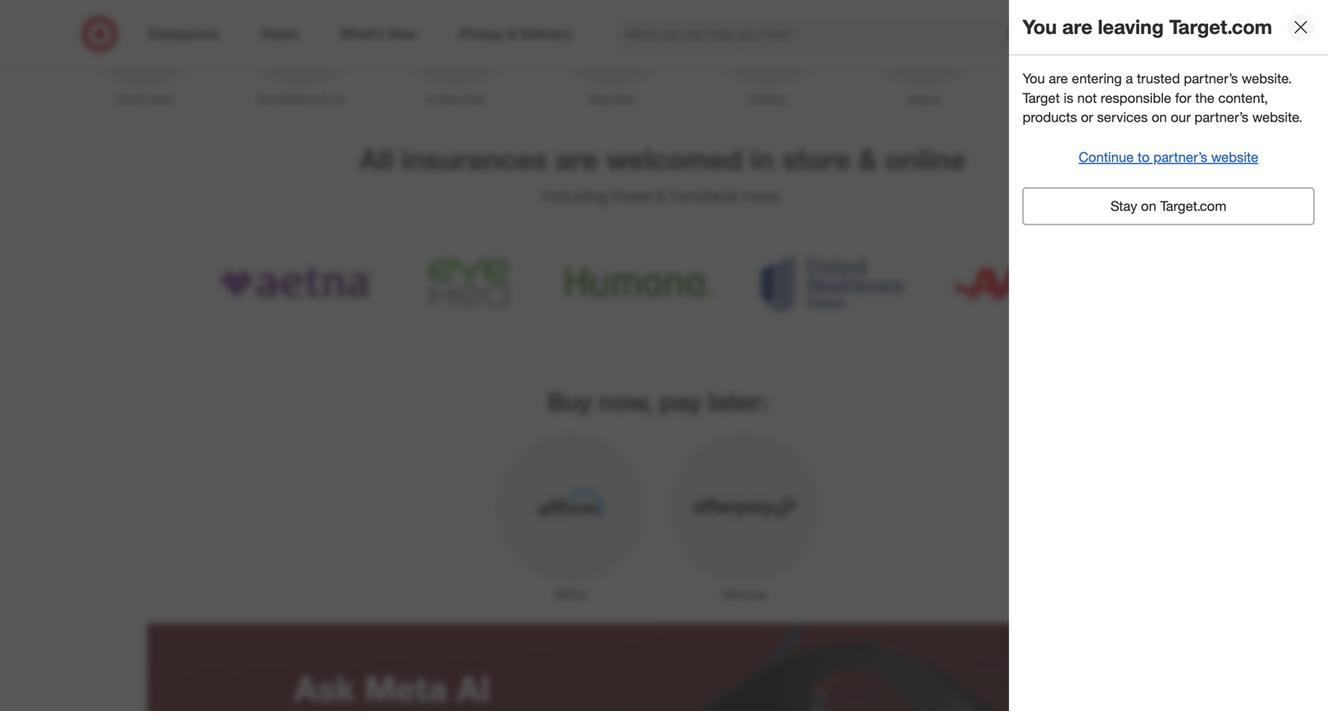 Task type: vqa. For each thing, say whether or not it's contained in the screenshot.
Oakley image
yes



Task type: describe. For each thing, give the bounding box(es) containing it.
target.com inside button
[[1161, 198, 1227, 214]]

vogue image
[[855, 0, 993, 87]]

more.
[[743, 186, 783, 206]]

ray-ban
[[589, 92, 636, 106]]

ray-
[[589, 92, 614, 106]]

cat
[[116, 92, 135, 106]]

coach image
[[1010, 0, 1149, 87]]

leaving
[[1098, 15, 1164, 39]]

coach link
[[1010, 0, 1149, 108]]

a new day
[[427, 92, 486, 106]]

afterpay link
[[658, 430, 832, 603]]

exchange
[[1230, 92, 1282, 106]]

stay
[[1111, 198, 1138, 214]]

cat & jack
[[116, 92, 174, 106]]

you are leaving target.com
[[1023, 15, 1273, 39]]

What can we help you find? suggestions appear below search field
[[615, 15, 1038, 53]]

a
[[427, 92, 435, 106]]

0 vertical spatial website.
[[1242, 70, 1293, 87]]

these
[[612, 186, 652, 206]]

a new day image
[[387, 0, 526, 87]]

& inside cat & jack link
[[138, 92, 146, 106]]

armani exchange image
[[1166, 0, 1305, 87]]

you are entering a trusted partner's website. target is not responsible for the content, products or services on our partner's website.
[[1023, 70, 1303, 126]]

affirm link
[[484, 430, 658, 603]]

buy now, pay later:
[[548, 387, 768, 417]]

you are leaving target.com dialog
[[1009, 0, 1329, 712]]

affirm
[[555, 587, 587, 602]]

later:
[[709, 387, 768, 417]]

you for you are entering a trusted partner's website. target is not responsible for the content, products or services on our partner's website.
[[1023, 70, 1045, 87]]

new
[[438, 92, 462, 106]]

ask
[[294, 668, 355, 710]]

oakley link
[[699, 0, 838, 108]]

responsible
[[1101, 90, 1172, 106]]

now,
[[599, 387, 653, 417]]

continue
[[1079, 149, 1134, 166]]

target
[[1023, 90, 1060, 106]]

on inside stay on target.com button
[[1142, 198, 1157, 214]]

ray ban image
[[543, 0, 682, 87]]

including
[[543, 186, 608, 206]]

day
[[466, 92, 486, 106]]

2 vertical spatial are
[[555, 142, 599, 177]]

meta
[[365, 668, 447, 710]]

insurances
[[401, 142, 548, 177]]

vogue
[[907, 92, 941, 106]]

1 vertical spatial website.
[[1253, 109, 1303, 126]]

armani exchange
[[1189, 92, 1282, 106]]

welcomed
[[606, 142, 743, 177]]

search
[[1027, 27, 1067, 44]]

afterpay
[[722, 587, 767, 602]]

partner's inside continue to partner's website link
[[1154, 149, 1208, 166]]

are for leaving
[[1063, 15, 1093, 39]]

goodfellow & co
[[257, 92, 345, 106]]

buy
[[548, 387, 592, 417]]



Task type: locate. For each thing, give the bounding box(es) containing it.
1 vertical spatial are
[[1049, 70, 1068, 87]]

ray-ban link
[[543, 0, 682, 108]]

stay on target.com
[[1111, 198, 1227, 214]]

cat & jack image
[[76, 0, 214, 87]]

ask meta ai link
[[137, 624, 1169, 712]]

& right cat
[[138, 92, 146, 106]]

partner's
[[1184, 70, 1239, 87], [1195, 109, 1249, 126], [1154, 149, 1208, 166]]

target.com down continue to partner's website link
[[1161, 198, 1227, 214]]

you
[[1023, 15, 1057, 39], [1023, 70, 1045, 87]]

are left leaving
[[1063, 15, 1093, 39]]

0 vertical spatial you
[[1023, 15, 1057, 39]]

& left co
[[321, 92, 328, 106]]

ai
[[457, 668, 491, 710]]

on left our
[[1152, 109, 1168, 126]]

search button
[[1027, 15, 1067, 56]]

oakley
[[750, 92, 786, 106]]

on inside you are entering a trusted partner's website. target is not responsible for the content, products or services on our partner's website.
[[1152, 109, 1168, 126]]

armani exchange link
[[1166, 0, 1305, 108]]

a new day link
[[387, 0, 526, 108]]

partner's up the
[[1184, 70, 1239, 87]]

1 vertical spatial partner's
[[1195, 109, 1249, 126]]

hundreds
[[671, 186, 738, 206]]

the
[[1196, 90, 1215, 106]]

ban
[[614, 92, 636, 106]]

1 vertical spatial on
[[1142, 198, 1157, 214]]

online
[[886, 142, 966, 177]]

& right these
[[656, 186, 666, 206]]

website.
[[1242, 70, 1293, 87], [1253, 109, 1303, 126]]

co
[[332, 92, 345, 106]]

not
[[1078, 90, 1097, 106]]

coach
[[1062, 92, 1097, 106]]

&
[[138, 92, 146, 106], [321, 92, 328, 106], [859, 142, 878, 177], [656, 186, 666, 206]]

cat & jack link
[[76, 0, 214, 108]]

partner's down armani exchange
[[1195, 109, 1249, 126]]

continue to partner's website
[[1079, 149, 1259, 166]]

in
[[751, 142, 775, 177]]

you inside you are entering a trusted partner's website. target is not responsible for the content, products or services on our partner's website.
[[1023, 70, 1045, 87]]

ask meta ai
[[294, 668, 491, 710]]

services
[[1098, 109, 1148, 126]]

products
[[1023, 109, 1078, 126]]

& inside goodfellow & co link
[[321, 92, 328, 106]]

goodfellow & co link
[[232, 0, 370, 108]]

is
[[1064, 90, 1074, 106]]

partner's right to
[[1154, 149, 1208, 166]]

& right store in the top right of the page
[[859, 142, 878, 177]]

1 vertical spatial target.com
[[1161, 198, 1227, 214]]

pay
[[660, 387, 702, 417]]

trusted
[[1137, 70, 1181, 87]]

are up is
[[1049, 70, 1068, 87]]

website
[[1212, 149, 1259, 166]]

you for you are leaving target.com
[[1023, 15, 1057, 39]]

website. down exchange
[[1253, 109, 1303, 126]]

0 vertical spatial on
[[1152, 109, 1168, 126]]

on
[[1152, 109, 1168, 126], [1142, 198, 1157, 214]]

website. up exchange
[[1242, 70, 1293, 87]]

are
[[1063, 15, 1093, 39], [1049, 70, 1068, 87], [555, 142, 599, 177]]

goodfellow & co image
[[232, 0, 370, 87]]

a
[[1126, 70, 1134, 87]]

continue to partner's website link
[[1023, 148, 1315, 167]]

jack
[[149, 92, 174, 106]]

1 you from the top
[[1023, 15, 1057, 39]]

vogue link
[[855, 0, 993, 108]]

0 vertical spatial partner's
[[1184, 70, 1239, 87]]

2 you from the top
[[1023, 70, 1045, 87]]

2 vertical spatial partner's
[[1154, 149, 1208, 166]]

on right stay
[[1142, 198, 1157, 214]]

including these & hundreds more.
[[543, 186, 783, 206]]

0 vertical spatial target.com
[[1170, 15, 1273, 39]]

stay on target.com button
[[1023, 188, 1315, 225]]

target.com up the
[[1170, 15, 1273, 39]]

our
[[1171, 109, 1191, 126]]

entering
[[1072, 70, 1122, 87]]

store
[[783, 142, 851, 177]]

all insurances are welcomed in store & online
[[360, 142, 966, 177]]

are for entering
[[1049, 70, 1068, 87]]

to
[[1138, 149, 1150, 166]]

oakley image
[[699, 0, 838, 87]]

target.com
[[1170, 15, 1273, 39], [1161, 198, 1227, 214]]

all
[[360, 142, 393, 177]]

ray-ban stories. rayban and meta logo image
[[147, 624, 1169, 712]]

are inside you are entering a trusted partner's website. target is not responsible for the content, products or services on our partner's website.
[[1049, 70, 1068, 87]]

armani
[[1189, 92, 1226, 106]]

for
[[1176, 90, 1192, 106]]

or
[[1081, 109, 1094, 126]]

goodfellow
[[257, 92, 318, 106]]

content,
[[1219, 90, 1269, 106]]

are up including
[[555, 142, 599, 177]]

0 vertical spatial are
[[1063, 15, 1093, 39]]

1 vertical spatial you
[[1023, 70, 1045, 87]]



